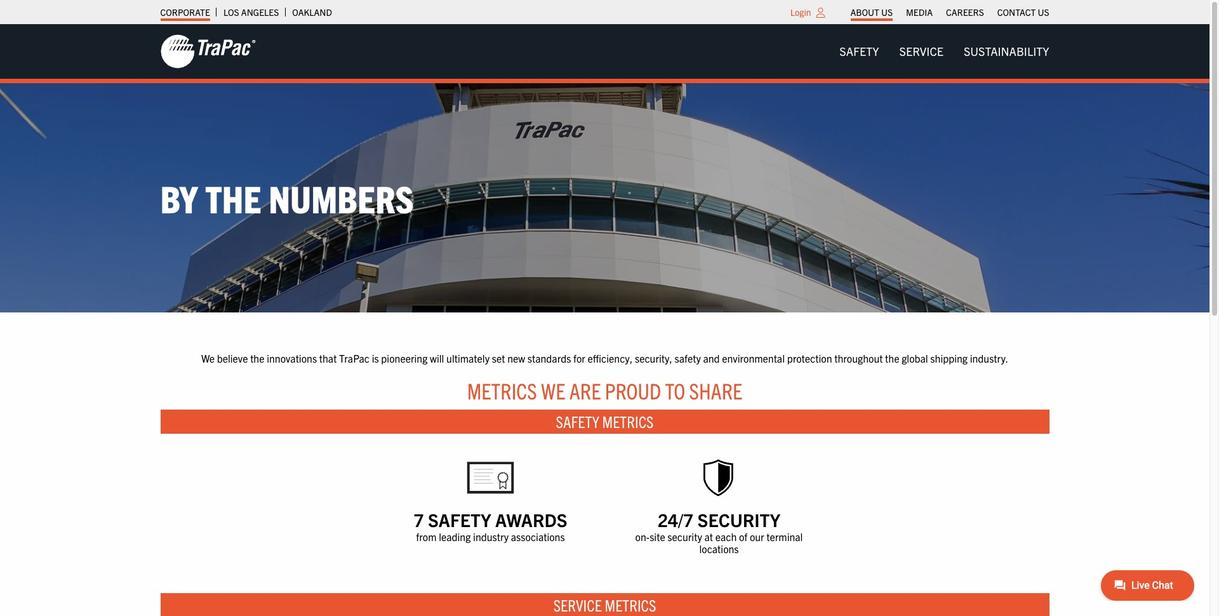 Task type: locate. For each thing, give the bounding box(es) containing it.
each
[[716, 530, 737, 543]]

about us link
[[851, 3, 893, 21]]

light image
[[817, 8, 825, 18]]

0 horizontal spatial we
[[201, 352, 215, 364]]

of
[[739, 530, 748, 543]]

service metrics
[[554, 594, 656, 615]]

24/7
[[658, 508, 694, 531]]

innovations
[[267, 352, 317, 364]]

1 horizontal spatial us
[[1038, 6, 1050, 18]]

security
[[668, 530, 702, 543]]

2 vertical spatial safety
[[428, 508, 491, 531]]

service
[[900, 44, 944, 58], [554, 594, 602, 615]]

sustainability
[[964, 44, 1050, 58]]

1 horizontal spatial service
[[900, 44, 944, 58]]

the left 'global'
[[885, 352, 900, 364]]

0 horizontal spatial us
[[882, 6, 893, 18]]

are
[[570, 377, 601, 404]]

will
[[430, 352, 444, 364]]

us right contact
[[1038, 6, 1050, 18]]

menu bar
[[844, 3, 1056, 21], [830, 39, 1060, 64]]

safety inside '7 safety awards from leading industry associations'
[[428, 508, 491, 531]]

1 vertical spatial service
[[554, 594, 602, 615]]

us
[[882, 6, 893, 18], [1038, 6, 1050, 18]]

0 horizontal spatial service
[[554, 594, 602, 615]]

1 vertical spatial menu bar
[[830, 39, 1060, 64]]

the
[[205, 174, 261, 221], [250, 352, 265, 364], [885, 352, 900, 364]]

is
[[372, 352, 379, 364]]

1 vertical spatial we
[[541, 377, 566, 404]]

believe
[[217, 352, 248, 364]]

corporate
[[160, 6, 210, 18]]

and
[[703, 352, 720, 364]]

safety down about in the top of the page
[[840, 44, 879, 58]]

we left are
[[541, 377, 566, 404]]

numbers
[[269, 174, 414, 221]]

1 us from the left
[[882, 6, 893, 18]]

we believe the innovations that trapac is pioneering will ultimately set new standards for efficiency, security, safety and environmental protection throughout the global shipping industry.
[[201, 352, 1009, 364]]

1 vertical spatial safety
[[556, 411, 600, 432]]

0 vertical spatial we
[[201, 352, 215, 364]]

media link
[[906, 3, 933, 21]]

0 vertical spatial menu bar
[[844, 3, 1056, 21]]

shipping
[[931, 352, 968, 364]]

us for contact us
[[1038, 6, 1050, 18]]

careers
[[946, 6, 984, 18]]

los angeles
[[223, 6, 279, 18]]

safety inside safety link
[[840, 44, 879, 58]]

proud
[[605, 377, 661, 404]]

us right about in the top of the page
[[882, 6, 893, 18]]

to
[[665, 377, 685, 404]]

0 horizontal spatial safety
[[428, 508, 491, 531]]

site
[[650, 530, 665, 543]]

service link
[[890, 39, 954, 64]]

we left believe on the bottom left of page
[[201, 352, 215, 364]]

0 vertical spatial safety
[[840, 44, 879, 58]]

1 horizontal spatial safety
[[556, 411, 600, 432]]

media
[[906, 6, 933, 18]]

safety
[[840, 44, 879, 58], [556, 411, 600, 432], [428, 508, 491, 531]]

safety link
[[830, 39, 890, 64]]

contact us
[[998, 6, 1050, 18]]

for
[[574, 352, 586, 364]]

1 horizontal spatial we
[[541, 377, 566, 404]]

standards
[[528, 352, 571, 364]]

menu bar up service "link"
[[844, 3, 1056, 21]]

we
[[201, 352, 215, 364], [541, 377, 566, 404]]

at
[[705, 530, 713, 543]]

about us
[[851, 6, 893, 18]]

pioneering
[[381, 352, 428, 364]]

metrics for safety
[[602, 411, 654, 432]]

0 vertical spatial metrics
[[467, 377, 537, 404]]

2 us from the left
[[1038, 6, 1050, 18]]

us inside "link"
[[882, 6, 893, 18]]

on-
[[636, 530, 650, 543]]

safety right 7
[[428, 508, 491, 531]]

2 vertical spatial metrics
[[605, 594, 656, 615]]

metrics
[[467, 377, 537, 404], [602, 411, 654, 432], [605, 594, 656, 615]]

service inside metrics we are proud to share main content
[[554, 594, 602, 615]]

oakland
[[292, 6, 332, 18]]

service inside "link"
[[900, 44, 944, 58]]

menu bar down careers link
[[830, 39, 1060, 64]]

1 vertical spatial metrics
[[602, 411, 654, 432]]

locations
[[700, 542, 739, 555]]

metrics we are proud to share main content
[[148, 350, 1062, 616]]

industry
[[473, 530, 509, 543]]

0 vertical spatial service
[[900, 44, 944, 58]]

safety
[[675, 352, 701, 364]]

2 horizontal spatial safety
[[840, 44, 879, 58]]

safety down are
[[556, 411, 600, 432]]



Task type: describe. For each thing, give the bounding box(es) containing it.
ultimately
[[447, 352, 490, 364]]

contact us link
[[998, 3, 1050, 21]]

security
[[698, 508, 781, 531]]

from
[[416, 530, 437, 543]]

safety for safety metrics
[[556, 411, 600, 432]]

los
[[223, 6, 239, 18]]

protection
[[787, 352, 832, 364]]

associations
[[511, 530, 565, 543]]

los angeles link
[[223, 3, 279, 21]]

about
[[851, 6, 880, 18]]

corporate link
[[160, 3, 210, 21]]

24/7 security on-site security at each of our terminal locations
[[636, 508, 803, 555]]

by
[[160, 174, 198, 221]]

industry.
[[970, 352, 1009, 364]]

awards
[[495, 508, 568, 531]]

the right "by"
[[205, 174, 261, 221]]

angeles
[[241, 6, 279, 18]]

service for service
[[900, 44, 944, 58]]

efficiency,
[[588, 352, 633, 364]]

leading
[[439, 530, 471, 543]]

login link
[[791, 6, 811, 18]]

our
[[750, 530, 764, 543]]

new
[[508, 352, 525, 364]]

metrics for service
[[605, 594, 656, 615]]

terminal
[[767, 530, 803, 543]]

menu bar containing about us
[[844, 3, 1056, 21]]

safety metrics
[[556, 411, 654, 432]]

set
[[492, 352, 505, 364]]

security,
[[635, 352, 673, 364]]

service for service metrics
[[554, 594, 602, 615]]

trapac
[[339, 352, 370, 364]]

sustainability link
[[954, 39, 1060, 64]]

global
[[902, 352, 928, 364]]

the right believe on the bottom left of page
[[250, 352, 265, 364]]

contact
[[998, 6, 1036, 18]]

7 safety awards from leading industry associations
[[414, 508, 568, 543]]

login
[[791, 6, 811, 18]]

us for about us
[[882, 6, 893, 18]]

metrics we are proud to share
[[467, 377, 743, 404]]

safety for safety
[[840, 44, 879, 58]]

that
[[319, 352, 337, 364]]

menu bar containing safety
[[830, 39, 1060, 64]]

by the numbers
[[160, 174, 414, 221]]

careers link
[[946, 3, 984, 21]]

oakland link
[[292, 3, 332, 21]]

corporate image
[[160, 34, 256, 69]]

environmental
[[722, 352, 785, 364]]

7
[[414, 508, 424, 531]]

share
[[689, 377, 743, 404]]

throughout
[[835, 352, 883, 364]]



Task type: vqa. For each thing, say whether or not it's contained in the screenshot.
built
no



